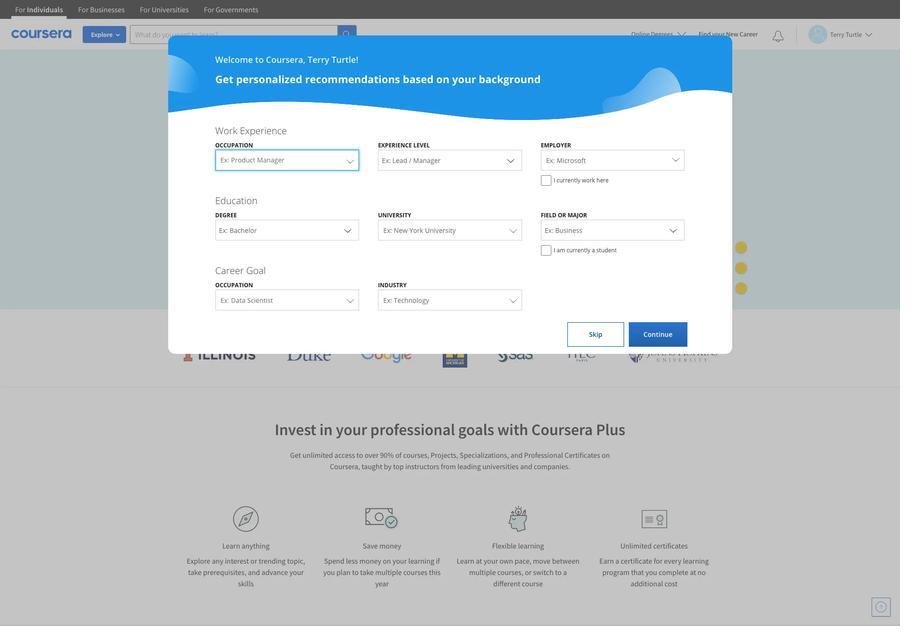 Task type: describe. For each thing, give the bounding box(es) containing it.
1 vertical spatial coursera
[[532, 420, 593, 440]]

switch
[[534, 568, 554, 577]]

your inside learn at your own pace, move between multiple courses, or switch to a different course
[[484, 557, 499, 566]]

turtle!
[[332, 54, 359, 65]]

i for education
[[554, 246, 556, 254]]

continue button
[[629, 323, 688, 347]]

career goal
[[215, 264, 266, 277]]

leading universities and companies with coursera plus
[[349, 317, 640, 332]]

hands-
[[408, 133, 441, 147]]

companies.
[[534, 462, 571, 472]]

am
[[557, 246, 566, 254]]

14-
[[236, 256, 246, 265]]

onboardingmodal dialog
[[0, 0, 901, 627]]

if
[[436, 557, 440, 566]]

start 7-day free trial
[[191, 234, 260, 243]]

for for universities
[[140, 5, 150, 14]]

1 vertical spatial university
[[425, 226, 456, 235]]

for governments
[[204, 5, 259, 14]]

0 horizontal spatial universities
[[394, 317, 454, 332]]

and down professional
[[521, 462, 533, 472]]

take inside spend less money on your learning if you plan to take multiple courses this year
[[361, 568, 374, 577]]

get for get unlimited access to over 90% of courses, projects, specializations, and professional certificates on coursera, taught by top instructors from leading universities and companies.
[[290, 451, 301, 460]]

skip
[[590, 330, 603, 339]]

trending
[[259, 557, 286, 566]]

degree
[[215, 211, 237, 219]]

move
[[534, 557, 551, 566]]

goal
[[247, 264, 266, 277]]

experience level
[[378, 141, 430, 149]]

1 vertical spatial experience
[[378, 141, 412, 149]]

universities
[[152, 5, 189, 14]]

at inside earn a certificate for every learning program that you complete at no additional cost
[[691, 568, 697, 577]]

your inside the 'onboardingmodal' dialog
[[453, 72, 477, 86]]

own
[[500, 557, 514, 566]]

7,000+
[[273, 133, 305, 147]]

employer
[[541, 141, 572, 149]]

get for get personalized recommendations based on your background
[[215, 72, 234, 86]]

learn for learn anything
[[223, 542, 240, 551]]

included
[[412, 149, 454, 163]]

less
[[346, 557, 358, 566]]

welcome
[[215, 54, 253, 65]]

I am currently a student checkbox
[[541, 245, 552, 256]]

terry
[[308, 54, 330, 65]]

banner navigation
[[8, 0, 266, 26]]

level
[[414, 141, 430, 149]]

goals
[[459, 420, 495, 440]]

to inside get unlimited access to over 90% of courses, projects, specializations, and professional certificates on coursera, taught by top instructors from leading universities and companies.
[[357, 451, 363, 460]]

professional
[[371, 420, 455, 440]]

and inside explore any interest or trending topic, take prerequisites, and advance your skills
[[248, 568, 260, 577]]

or inside learn at your own pace, move between multiple courses, or switch to a different course
[[525, 568, 532, 577]]

learn anything image
[[233, 507, 259, 533]]

on inside dialog
[[437, 72, 450, 86]]

field or major
[[541, 211, 588, 219]]

year
[[376, 579, 389, 589]]

universities inside get unlimited access to over 90% of courses, projects, specializations, and professional certificates on coursera, taught by top instructors from leading universities and companies.
[[483, 462, 519, 472]]

your inside spend less money on your learning if you plan to take multiple courses this year
[[393, 557, 407, 566]]

skills
[[238, 579, 254, 589]]

ex: for ex: product manager
[[221, 156, 230, 165]]

0 vertical spatial plus
[[618, 317, 640, 332]]

help center image
[[876, 602, 888, 613]]

0 horizontal spatial university
[[378, 211, 412, 219]]

and inside unlimited access to 7,000+ world-class courses, hands-on projects, and job-ready certificate programs—all included in your subscription
[[220, 149, 239, 163]]

multiple inside learn at your own pace, move between multiple courses, or switch to a different course
[[470, 568, 496, 577]]

anything
[[242, 542, 270, 551]]

johns hopkins university image
[[628, 346, 718, 364]]

program
[[603, 568, 630, 577]]

i am currently a student
[[554, 246, 617, 254]]

data
[[231, 296, 246, 305]]

background
[[479, 72, 541, 86]]

and left professional
[[511, 451, 523, 460]]

90%
[[380, 451, 394, 460]]

work
[[215, 124, 238, 137]]

earn a certificate for every learning program that you complete at no additional cost
[[600, 557, 710, 589]]

governments
[[216, 5, 259, 14]]

ex: technology
[[384, 296, 430, 305]]

additional
[[631, 579, 664, 589]]

field
[[541, 211, 557, 219]]

access inside unlimited access to 7,000+ world-class courses, hands-on projects, and job-ready certificate programs—all included in your subscription
[[226, 133, 258, 147]]

or inside 'education' "element"
[[558, 211, 567, 219]]

1 vertical spatial with
[[541, 317, 563, 332]]

coursera plus image
[[176, 89, 320, 103]]

I currently work here checkbox
[[541, 175, 552, 186]]

unlimited access to 7,000+ world-class courses, hands-on projects, and job-ready certificate programs—all included in your subscription
[[176, 133, 466, 180]]

that
[[632, 568, 645, 577]]

ex: for ex: data scientist
[[221, 296, 230, 305]]

trial
[[245, 234, 260, 243]]

university of michigan image
[[443, 342, 468, 368]]

your up over
[[336, 420, 368, 440]]

ex: for ex: microsoft
[[547, 156, 556, 165]]

career goal element
[[206, 264, 695, 315]]

coursera, inside the 'onboardingmodal' dialog
[[266, 54, 306, 65]]

courses, inside unlimited access to 7,000+ world-class courses, hands-on projects, and job-ready certificate programs—all included in your subscription
[[365, 133, 405, 147]]

in inside unlimited access to 7,000+ world-class courses, hands-on projects, and job-ready certificate programs—all included in your subscription
[[457, 149, 466, 163]]

cancel
[[216, 212, 237, 221]]

projects,
[[176, 149, 218, 163]]

class
[[339, 133, 362, 147]]

education
[[215, 194, 258, 207]]

1 horizontal spatial with
[[498, 420, 529, 440]]

free
[[229, 234, 244, 243]]

microsoft
[[557, 156, 586, 165]]

top
[[393, 462, 404, 472]]

explore
[[187, 557, 211, 566]]

earn
[[600, 557, 615, 566]]

instructors
[[406, 462, 440, 472]]

unlimited certificates image
[[642, 510, 668, 529]]

ex: data scientist
[[221, 296, 273, 305]]

over
[[365, 451, 379, 460]]

google image
[[361, 346, 413, 364]]

any
[[212, 557, 224, 566]]

/month,
[[188, 212, 214, 221]]

here
[[597, 176, 609, 184]]

you inside spend less money on your learning if you plan to take multiple courses this year
[[324, 568, 335, 577]]

1 horizontal spatial new
[[727, 30, 739, 38]]

currently inside work experience element
[[557, 176, 581, 184]]

learning for earn a certificate for every learning program that you complete at no additional cost
[[684, 557, 710, 566]]

work
[[582, 176, 596, 184]]

hec paris image
[[565, 345, 598, 365]]

certificate inside unlimited access to 7,000+ world-class courses, hands-on projects, and job-ready certificate programs—all included in your subscription
[[290, 149, 338, 163]]

your right find
[[713, 30, 725, 38]]

unlimited for unlimited access to 7,000+ world-class courses, hands-on projects, and job-ready certificate programs—all included in your subscription
[[176, 133, 224, 147]]

unlimited certificates
[[621, 542, 689, 551]]

projects,
[[431, 451, 459, 460]]

invest
[[275, 420, 317, 440]]

personalized
[[236, 72, 303, 86]]

to inside unlimited access to 7,000+ world-class courses, hands-on projects, and job-ready certificate programs—all included in your subscription
[[260, 133, 270, 147]]

flexible learning image
[[502, 507, 535, 533]]

courses, inside get unlimited access to over 90% of courses, projects, specializations, and professional certificates on coursera, taught by top instructors from leading universities and companies.
[[404, 451, 430, 460]]

new inside 'education' "element"
[[394, 226, 408, 235]]

leading inside get unlimited access to over 90% of courses, projects, specializations, and professional certificates on coursera, taught by top instructors from leading universities and companies.
[[458, 462, 481, 472]]

0 horizontal spatial with
[[219, 256, 234, 265]]

manager
[[257, 156, 285, 165]]

for universities
[[140, 5, 189, 14]]

/year with 14-day money-back guarantee
[[200, 256, 336, 265]]

explore any interest or trending topic, take prerequisites, and advance your skills
[[187, 557, 305, 589]]



Task type: locate. For each thing, give the bounding box(es) containing it.
chevron down image
[[505, 155, 517, 166], [342, 225, 354, 236]]

at left no
[[691, 568, 697, 577]]

leading down specializations,
[[458, 462, 481, 472]]

multiple up different on the bottom
[[470, 568, 496, 577]]

2 vertical spatial a
[[564, 568, 568, 577]]

1 vertical spatial day
[[246, 256, 258, 265]]

0 vertical spatial university
[[378, 211, 412, 219]]

ex: for ex: technology
[[384, 296, 393, 305]]

0 horizontal spatial career
[[215, 264, 244, 277]]

university of illinois at urbana-champaign image
[[183, 347, 257, 363]]

1 vertical spatial career
[[215, 264, 244, 277]]

1 horizontal spatial access
[[335, 451, 355, 460]]

1 vertical spatial at
[[691, 568, 697, 577]]

learning up pace,
[[519, 542, 545, 551]]

get left "unlimited"
[[290, 451, 301, 460]]

university
[[378, 211, 412, 219], [425, 226, 456, 235]]

anytime
[[239, 212, 266, 221]]

0 horizontal spatial learn
[[223, 542, 240, 551]]

on up included
[[441, 133, 454, 147]]

coursera, up personalized
[[266, 54, 306, 65]]

0 vertical spatial occupation
[[215, 141, 253, 149]]

0 vertical spatial access
[[226, 133, 258, 147]]

1 for from the left
[[15, 5, 25, 14]]

learning inside spend less money on your learning if you plan to take multiple courses this year
[[409, 557, 435, 566]]

a inside "element"
[[592, 246, 596, 254]]

unlimited up the projects,
[[176, 133, 224, 147]]

universities down technology
[[394, 317, 454, 332]]

duke university image
[[287, 346, 331, 361]]

get inside get unlimited access to over 90% of courses, projects, specializations, and professional certificates on coursera, taught by top instructors from leading universities and companies.
[[290, 451, 301, 460]]

for for governments
[[204, 5, 214, 14]]

career inside find your new career link
[[740, 30, 759, 38]]

coursera, left taught
[[330, 462, 360, 472]]

or inside explore any interest or trending topic, take prerequisites, and advance your skills
[[251, 557, 257, 566]]

coursera up professional
[[532, 420, 593, 440]]

experience up ready
[[240, 124, 287, 137]]

i
[[554, 176, 556, 184], [554, 246, 556, 254]]

0 vertical spatial coursera,
[[266, 54, 306, 65]]

new
[[727, 30, 739, 38], [394, 226, 408, 235]]

occupation inside career goal element
[[215, 281, 253, 289]]

in
[[457, 149, 466, 163], [320, 420, 333, 440]]

2 occupation from the top
[[215, 281, 253, 289]]

1 vertical spatial access
[[335, 451, 355, 460]]

1 horizontal spatial in
[[457, 149, 466, 163]]

and up subscription at the left top
[[220, 149, 239, 163]]

your inside unlimited access to 7,000+ world-class courses, hands-on projects, and job-ready certificate programs—all included in your subscription
[[176, 166, 198, 180]]

0 horizontal spatial chevron down image
[[342, 225, 354, 236]]

your down the projects,
[[176, 166, 198, 180]]

2 take from the left
[[361, 568, 374, 577]]

0 vertical spatial courses,
[[365, 133, 405, 147]]

recommendations
[[305, 72, 400, 86]]

your inside explore any interest or trending topic, take prerequisites, and advance your skills
[[290, 568, 304, 577]]

1 horizontal spatial experience
[[378, 141, 412, 149]]

learning for spend less money on your learning if you plan to take multiple courses this year
[[409, 557, 435, 566]]

your up "courses"
[[393, 557, 407, 566]]

find your new career
[[699, 30, 759, 38]]

access left over
[[335, 451, 355, 460]]

1 vertical spatial chevron down image
[[342, 225, 354, 236]]

get down welcome
[[215, 72, 234, 86]]

on right based
[[437, 72, 450, 86]]

1 horizontal spatial at
[[691, 568, 697, 577]]

different
[[494, 579, 521, 589]]

0 vertical spatial in
[[457, 149, 466, 163]]

coursera up hec paris 'image'
[[566, 317, 615, 332]]

1 i from the top
[[554, 176, 556, 184]]

world-
[[308, 133, 339, 147]]

0 horizontal spatial in
[[320, 420, 333, 440]]

chevron down image for degree
[[342, 225, 354, 236]]

for for businesses
[[78, 5, 89, 14]]

unlimited for unlimited certificates
[[621, 542, 652, 551]]

for
[[15, 5, 25, 14], [78, 5, 89, 14], [140, 5, 150, 14], [204, 5, 214, 14]]

to up ready
[[260, 133, 270, 147]]

0 vertical spatial with
[[219, 256, 234, 265]]

experience left the level
[[378, 141, 412, 149]]

2 horizontal spatial learning
[[684, 557, 710, 566]]

your left own
[[484, 557, 499, 566]]

flexible
[[493, 542, 517, 551]]

0 vertical spatial i
[[554, 176, 556, 184]]

1 vertical spatial a
[[616, 557, 620, 566]]

0 horizontal spatial unlimited
[[176, 133, 224, 147]]

in right included
[[457, 149, 466, 163]]

career left goal
[[215, 264, 244, 277]]

1 horizontal spatial you
[[646, 568, 658, 577]]

1 horizontal spatial day
[[246, 256, 258, 265]]

plus left continue
[[618, 317, 640, 332]]

between
[[553, 557, 580, 566]]

i for work experience
[[554, 176, 556, 184]]

1 vertical spatial currently
[[567, 246, 591, 254]]

2 horizontal spatial a
[[616, 557, 620, 566]]

1 horizontal spatial learning
[[519, 542, 545, 551]]

learn at your own pace, move between multiple courses, or switch to a different course
[[457, 557, 580, 589]]

ex: down industry
[[384, 296, 393, 305]]

2 vertical spatial with
[[498, 420, 529, 440]]

0 vertical spatial currently
[[557, 176, 581, 184]]

spend less money on your learning if you plan to take multiple courses this year
[[324, 557, 441, 589]]

get personalized recommendations based on your background
[[215, 72, 541, 86]]

courses, up instructors
[[404, 451, 430, 460]]

take down explore
[[188, 568, 202, 577]]

new right find
[[727, 30, 739, 38]]

1 horizontal spatial chevron down image
[[505, 155, 517, 166]]

1 horizontal spatial career
[[740, 30, 759, 38]]

2 vertical spatial courses,
[[498, 568, 524, 577]]

1 horizontal spatial unlimited
[[621, 542, 652, 551]]

start
[[191, 234, 208, 243]]

chevron down image inside 'education' "element"
[[342, 225, 354, 236]]

to inside learn at your own pace, move between multiple courses, or switch to a different course
[[556, 568, 562, 577]]

0 horizontal spatial multiple
[[376, 568, 402, 577]]

2 horizontal spatial with
[[541, 317, 563, 332]]

prerequisites,
[[203, 568, 247, 577]]

certificates
[[565, 451, 601, 460]]

i right by checking this box, i am confirming that the employer listed above is my current employer. checkbox
[[554, 176, 556, 184]]

or up course
[[525, 568, 532, 577]]

0 horizontal spatial access
[[226, 133, 258, 147]]

a right earn
[[616, 557, 620, 566]]

occupation up data
[[215, 281, 253, 289]]

0 vertical spatial learn
[[223, 542, 240, 551]]

0 vertical spatial leading
[[352, 317, 391, 332]]

professional
[[525, 451, 564, 460]]

courses, up programs—all
[[365, 133, 405, 147]]

unlimited
[[176, 133, 224, 147], [621, 542, 652, 551]]

1 vertical spatial plus
[[597, 420, 626, 440]]

occupation inside work experience element
[[215, 141, 253, 149]]

save money
[[363, 542, 402, 551]]

multiple up year
[[376, 568, 402, 577]]

skip button
[[568, 323, 625, 347]]

certificate
[[290, 149, 338, 163], [621, 557, 653, 566]]

multiple inside spend less money on your learning if you plan to take multiple courses this year
[[376, 568, 402, 577]]

from
[[441, 462, 456, 472]]

money-
[[259, 256, 284, 265]]

4 for from the left
[[204, 5, 214, 14]]

and
[[220, 149, 239, 163], [457, 317, 477, 332], [511, 451, 523, 460], [521, 462, 533, 472], [248, 568, 260, 577]]

experience
[[240, 124, 287, 137], [378, 141, 412, 149]]

currently left work
[[557, 176, 581, 184]]

ex: left york
[[384, 226, 393, 235]]

certificate up the that at right bottom
[[621, 557, 653, 566]]

0 vertical spatial new
[[727, 30, 739, 38]]

0 horizontal spatial get
[[215, 72, 234, 86]]

day inside button
[[216, 234, 228, 243]]

spend
[[324, 557, 345, 566]]

take
[[188, 568, 202, 577], [361, 568, 374, 577]]

1 vertical spatial occupation
[[215, 281, 253, 289]]

subscription
[[201, 166, 261, 180]]

learning up "courses"
[[409, 557, 435, 566]]

or
[[558, 211, 567, 219], [176, 256, 185, 265], [251, 557, 257, 566], [525, 568, 532, 577]]

for left governments
[[204, 5, 214, 14]]

for left universities
[[140, 5, 150, 14]]

on down save money
[[383, 557, 391, 566]]

1 take from the left
[[188, 568, 202, 577]]

save money image
[[365, 508, 399, 531]]

by
[[384, 462, 392, 472]]

unlimited up the that at right bottom
[[621, 542, 652, 551]]

guarantee
[[301, 256, 336, 265]]

1 horizontal spatial leading
[[458, 462, 481, 472]]

to down between
[[556, 568, 562, 577]]

0 vertical spatial a
[[592, 246, 596, 254]]

sas image
[[498, 347, 534, 363]]

occupation down work
[[215, 141, 253, 149]]

1 vertical spatial learn
[[457, 557, 475, 566]]

learn for learn at your own pace, move between multiple courses, or switch to a different course
[[457, 557, 475, 566]]

money inside spend less money on your learning if you plan to take multiple courses this year
[[360, 557, 382, 566]]

day left the free
[[216, 234, 228, 243]]

$59 /month, cancel anytime
[[176, 212, 266, 221]]

take right plan
[[361, 568, 374, 577]]

for for individuals
[[15, 5, 25, 14]]

certificates
[[654, 542, 689, 551]]

for individuals
[[15, 5, 63, 14]]

on right certificates
[[602, 451, 611, 460]]

7-
[[209, 234, 216, 243]]

ex: for ex: new york university
[[384, 226, 393, 235]]

0 horizontal spatial coursera,
[[266, 54, 306, 65]]

2 i from the top
[[554, 246, 556, 254]]

no
[[698, 568, 707, 577]]

in up "unlimited"
[[320, 420, 333, 440]]

certificate inside earn a certificate for every learning program that you complete at no additional cost
[[621, 557, 653, 566]]

chevron down image
[[668, 225, 680, 236]]

university right york
[[425, 226, 456, 235]]

learn inside learn at your own pace, move between multiple courses, or switch to a different course
[[457, 557, 475, 566]]

pace,
[[515, 557, 532, 566]]

money down save
[[360, 557, 382, 566]]

with
[[219, 256, 234, 265], [541, 317, 563, 332], [498, 420, 529, 440]]

industry
[[378, 281, 407, 289]]

courses, up different on the bottom
[[498, 568, 524, 577]]

learn
[[223, 542, 240, 551], [457, 557, 475, 566]]

1 horizontal spatial multiple
[[470, 568, 496, 577]]

of
[[396, 451, 402, 460]]

occupation for work
[[215, 141, 253, 149]]

0 horizontal spatial leading
[[352, 317, 391, 332]]

certificate down world-
[[290, 149, 338, 163]]

0 vertical spatial at
[[476, 557, 483, 566]]

ex: left data
[[221, 296, 230, 305]]

to inside spend less money on your learning if you plan to take multiple courses this year
[[352, 568, 359, 577]]

1 vertical spatial unlimited
[[621, 542, 652, 551]]

1 vertical spatial courses,
[[404, 451, 430, 460]]

1 vertical spatial i
[[554, 246, 556, 254]]

currently inside 'education' "element"
[[567, 246, 591, 254]]

learning up no
[[684, 557, 710, 566]]

1 vertical spatial in
[[320, 420, 333, 440]]

invest in your professional goals with coursera plus
[[275, 420, 626, 440]]

i left 'am'
[[554, 246, 556, 254]]

on
[[437, 72, 450, 86], [441, 133, 454, 147], [602, 451, 611, 460], [383, 557, 391, 566]]

show notifications image
[[773, 31, 785, 42]]

1 vertical spatial leading
[[458, 462, 481, 472]]

based
[[403, 72, 434, 86]]

None search field
[[130, 25, 357, 44]]

major
[[568, 211, 588, 219]]

1 vertical spatial coursera,
[[330, 462, 360, 472]]

for businesses
[[78, 5, 125, 14]]

your down topic,
[[290, 568, 304, 577]]

take inside explore any interest or trending topic, take prerequisites, and advance your skills
[[188, 568, 202, 577]]

0 vertical spatial money
[[380, 542, 402, 551]]

day
[[216, 234, 228, 243], [246, 256, 258, 265]]

plan
[[337, 568, 351, 577]]

you
[[324, 568, 335, 577], [646, 568, 658, 577]]

0 horizontal spatial at
[[476, 557, 483, 566]]

ex: product manager
[[221, 156, 285, 165]]

access inside get unlimited access to over 90% of courses, projects, specializations, and professional certificates on coursera, taught by top instructors from leading universities and companies.
[[335, 451, 355, 460]]

1 horizontal spatial learn
[[457, 557, 475, 566]]

0 vertical spatial chevron down image
[[505, 155, 517, 166]]

2 multiple from the left
[[470, 568, 496, 577]]

2 for from the left
[[78, 5, 89, 14]]

a down between
[[564, 568, 568, 577]]

1 horizontal spatial university
[[425, 226, 456, 235]]

coursera image
[[11, 27, 71, 42]]

with right 'goals'
[[498, 420, 529, 440]]

advance
[[262, 568, 288, 577]]

and up the university of michigan image
[[457, 317, 477, 332]]

at inside learn at your own pace, move between multiple courses, or switch to a different course
[[476, 557, 483, 566]]

a left student
[[592, 246, 596, 254]]

your left background
[[453, 72, 477, 86]]

i currently work here
[[554, 176, 609, 184]]

or down anything on the bottom left of page
[[251, 557, 257, 566]]

chevron down image for experience level
[[505, 155, 517, 166]]

for left individuals at top left
[[15, 5, 25, 14]]

courses,
[[365, 133, 405, 147], [404, 451, 430, 460], [498, 568, 524, 577]]

1 vertical spatial certificate
[[621, 557, 653, 566]]

0 horizontal spatial you
[[324, 568, 335, 577]]

0 horizontal spatial day
[[216, 234, 228, 243]]

career left show notifications icon
[[740, 30, 759, 38]]

1 occupation from the top
[[215, 141, 253, 149]]

start 7-day free trial button
[[176, 227, 275, 250]]

0 horizontal spatial new
[[394, 226, 408, 235]]

learn anything
[[223, 542, 270, 551]]

0 horizontal spatial a
[[564, 568, 568, 577]]

learning inside earn a certificate for every learning program that you complete at no additional cost
[[684, 557, 710, 566]]

occupation for career
[[215, 281, 253, 289]]

0 vertical spatial career
[[740, 30, 759, 38]]

money right save
[[380, 542, 402, 551]]

a inside earn a certificate for every learning program that you complete at no additional cost
[[616, 557, 620, 566]]

ex: up subscription at the left top
[[221, 156, 230, 165]]

courses, inside learn at your own pace, move between multiple courses, or switch to a different course
[[498, 568, 524, 577]]

1 horizontal spatial get
[[290, 451, 301, 460]]

with right companies
[[541, 317, 563, 332]]

welcome to coursera, terry turtle!
[[215, 54, 359, 65]]

0 vertical spatial day
[[216, 234, 228, 243]]

1 vertical spatial universities
[[483, 462, 519, 472]]

unlimited inside unlimited access to 7,000+ world-class courses, hands-on projects, and job-ready certificate programs—all included in your subscription
[[176, 133, 224, 147]]

on inside unlimited access to 7,000+ world-class courses, hands-on projects, and job-ready certificate programs—all included in your subscription
[[441, 133, 454, 147]]

day left money-
[[246, 256, 258, 265]]

save
[[363, 542, 378, 551]]

1 horizontal spatial certificate
[[621, 557, 653, 566]]

1 you from the left
[[324, 568, 335, 577]]

0 vertical spatial universities
[[394, 317, 454, 332]]

individuals
[[27, 5, 63, 14]]

work experience element
[[206, 124, 695, 191]]

businesses
[[90, 5, 125, 14]]

0 vertical spatial certificate
[[290, 149, 338, 163]]

i inside "element"
[[554, 246, 556, 254]]

with left 14-
[[219, 256, 234, 265]]

for left the businesses
[[78, 5, 89, 14]]

0 horizontal spatial take
[[188, 568, 202, 577]]

complete
[[659, 568, 689, 577]]

Occupation field
[[216, 150, 359, 171]]

0 vertical spatial unlimited
[[176, 133, 224, 147]]

for
[[654, 557, 663, 566]]

to inside the 'onboardingmodal' dialog
[[255, 54, 264, 65]]

you inside earn a certificate for every learning program that you complete at no additional cost
[[646, 568, 658, 577]]

0 vertical spatial get
[[215, 72, 234, 86]]

2 you from the left
[[646, 568, 658, 577]]

plus up certificates
[[597, 420, 626, 440]]

to
[[255, 54, 264, 65], [260, 133, 270, 147], [357, 451, 363, 460], [352, 568, 359, 577], [556, 568, 562, 577]]

to right plan
[[352, 568, 359, 577]]

you up additional
[[646, 568, 658, 577]]

find your new career link
[[695, 28, 763, 40]]

leading up google image at the bottom left of the page
[[352, 317, 391, 332]]

0 horizontal spatial experience
[[240, 124, 287, 137]]

new left york
[[394, 226, 408, 235]]

you down spend
[[324, 568, 335, 577]]

universities down specializations,
[[483, 462, 519, 472]]

university up york
[[378, 211, 412, 219]]

learn right if
[[457, 557, 475, 566]]

1 multiple from the left
[[376, 568, 402, 577]]

ready
[[260, 149, 288, 163]]

0 horizontal spatial learning
[[409, 557, 435, 566]]

get inside the 'onboardingmodal' dialog
[[215, 72, 234, 86]]

career inside career goal element
[[215, 264, 244, 277]]

$59
[[176, 212, 188, 221]]

on inside get unlimited access to over 90% of courses, projects, specializations, and professional certificates on coursera, taught by top instructors from leading universities and companies.
[[602, 451, 611, 460]]

1 horizontal spatial coursera,
[[330, 462, 360, 472]]

currently right 'am'
[[567, 246, 591, 254]]

3 for from the left
[[140, 5, 150, 14]]

ex: inside 'education' "element"
[[384, 226, 393, 235]]

to left over
[[357, 451, 363, 460]]

ex: down employer
[[547, 156, 556, 165]]

1 vertical spatial money
[[360, 557, 382, 566]]

0 horizontal spatial certificate
[[290, 149, 338, 163]]

or left /year
[[176, 256, 185, 265]]

taught
[[362, 462, 383, 472]]

course
[[522, 579, 543, 589]]

0 vertical spatial experience
[[240, 124, 287, 137]]

job-
[[242, 149, 260, 163]]

1 vertical spatial new
[[394, 226, 408, 235]]

chevron down image inside work experience element
[[505, 155, 517, 166]]

at left own
[[476, 557, 483, 566]]

access up job-
[[226, 133, 258, 147]]

0 vertical spatial coursera
[[566, 317, 615, 332]]

1 vertical spatial get
[[290, 451, 301, 460]]

or right field at the top
[[558, 211, 567, 219]]

on inside spend less money on your learning if you plan to take multiple courses this year
[[383, 557, 391, 566]]

coursera, inside get unlimited access to over 90% of courses, projects, specializations, and professional certificates on coursera, taught by top instructors from leading universities and companies.
[[330, 462, 360, 472]]

interest
[[225, 557, 249, 566]]

to up personalized
[[255, 54, 264, 65]]

multiple
[[376, 568, 402, 577], [470, 568, 496, 577]]

1 horizontal spatial universities
[[483, 462, 519, 472]]

and up skills
[[248, 568, 260, 577]]

1 horizontal spatial take
[[361, 568, 374, 577]]

cost
[[665, 579, 678, 589]]

education element
[[206, 194, 695, 261]]

learn up interest
[[223, 542, 240, 551]]

a inside learn at your own pace, move between multiple courses, or switch to a different course
[[564, 568, 568, 577]]

1 horizontal spatial a
[[592, 246, 596, 254]]



Task type: vqa. For each thing, say whether or not it's contained in the screenshot.
Ex: Product Manager
yes



